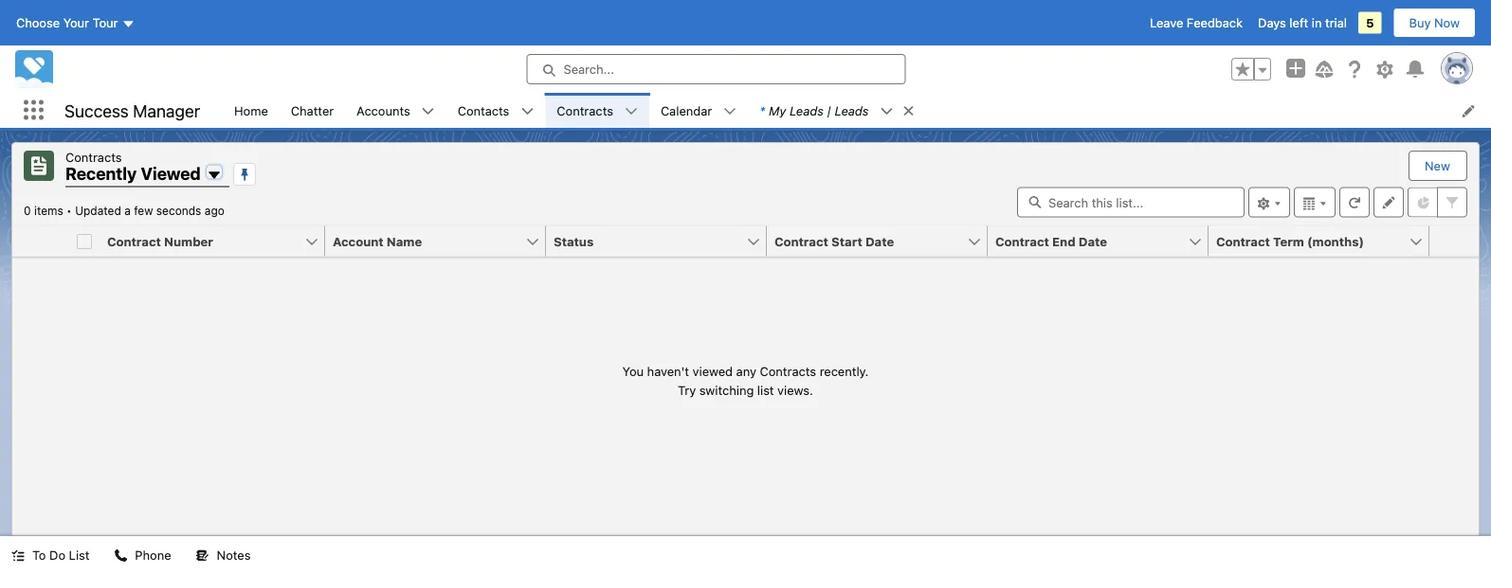 Task type: vqa. For each thing, say whether or not it's contained in the screenshot.
the outreach
no



Task type: describe. For each thing, give the bounding box(es) containing it.
contract number element
[[100, 226, 337, 257]]

5
[[1367, 16, 1375, 30]]

list containing home
[[223, 93, 1492, 128]]

updated
[[75, 204, 121, 218]]

list
[[758, 383, 774, 397]]

recently.
[[820, 364, 869, 379]]

account
[[333, 234, 384, 248]]

to do list button
[[0, 537, 101, 575]]

contract for contract number
[[107, 234, 161, 248]]

switching
[[700, 383, 754, 397]]

viewed
[[693, 364, 733, 379]]

text default image inside to do list button
[[11, 550, 25, 563]]

contacts list item
[[446, 93, 546, 128]]

number
[[164, 234, 213, 248]]

contract start date button
[[767, 226, 967, 257]]

notes button
[[185, 537, 262, 575]]

search...
[[564, 62, 615, 76]]

in
[[1312, 16, 1322, 30]]

contract end date button
[[988, 226, 1188, 257]]

to do list
[[32, 549, 90, 563]]

phone button
[[103, 537, 183, 575]]

home
[[234, 103, 268, 118]]

contract end date
[[996, 234, 1108, 248]]

my
[[769, 103, 787, 118]]

any
[[737, 364, 757, 379]]

contract for contract term (months)
[[1217, 234, 1271, 248]]

accounts
[[357, 103, 410, 118]]

viewed
[[141, 164, 201, 184]]

contracts link
[[546, 93, 625, 128]]

leave feedback
[[1150, 16, 1243, 30]]

account name
[[333, 234, 422, 248]]

few
[[134, 204, 153, 218]]

you haven't viewed any contracts recently. try switching list views.
[[623, 364, 869, 397]]

action image
[[1430, 226, 1479, 257]]

0 horizontal spatial contracts
[[65, 150, 122, 164]]

haven't
[[647, 364, 690, 379]]

home link
[[223, 93, 280, 128]]

text default image for contracts
[[625, 105, 638, 118]]

try
[[678, 383, 696, 397]]

*
[[760, 103, 765, 118]]

feedback
[[1187, 16, 1243, 30]]

do
[[49, 549, 65, 563]]

action element
[[1430, 226, 1479, 257]]

recently viewed
[[65, 164, 201, 184]]

now
[[1435, 16, 1461, 30]]

text default image inside phone button
[[114, 550, 127, 563]]

contract term (months) element
[[1209, 226, 1442, 257]]

|
[[827, 103, 832, 118]]

status element
[[546, 226, 779, 257]]

status button
[[546, 226, 746, 257]]

contract number
[[107, 234, 213, 248]]

contacts link
[[446, 93, 521, 128]]

recently
[[65, 164, 137, 184]]

choose your tour
[[16, 16, 118, 30]]

success manager
[[64, 100, 200, 121]]

accounts link
[[345, 93, 422, 128]]

0 items • updated a few seconds ago
[[24, 204, 225, 218]]

* my leads | leads
[[760, 103, 869, 118]]

0
[[24, 204, 31, 218]]

item number image
[[12, 226, 69, 257]]

your
[[63, 16, 89, 30]]

contracts inside you haven't viewed any contracts recently. try switching list views.
[[760, 364, 817, 379]]

contracts list item
[[546, 93, 650, 128]]

leave feedback link
[[1150, 16, 1243, 30]]

2 leads from the left
[[835, 103, 869, 118]]

contract for contract end date
[[996, 234, 1050, 248]]

buy now
[[1410, 16, 1461, 30]]

contract start date
[[775, 234, 894, 248]]

account name element
[[325, 226, 558, 257]]

new
[[1425, 159, 1451, 173]]

buy now button
[[1394, 8, 1477, 38]]

text default image for calendar
[[724, 105, 737, 118]]

status
[[554, 234, 594, 248]]



Task type: locate. For each thing, give the bounding box(es) containing it.
0 horizontal spatial leads
[[790, 103, 824, 118]]

notes
[[217, 549, 251, 563]]

buy
[[1410, 16, 1432, 30]]

leads left |
[[790, 103, 824, 118]]

success
[[64, 100, 129, 121]]

contracts down the success
[[65, 150, 122, 164]]

date for contract end date
[[1079, 234, 1108, 248]]

text default image right accounts
[[422, 105, 435, 118]]

cell inside recently viewed|contracts|list view element
[[69, 226, 100, 257]]

text default image inside calendar list item
[[724, 105, 737, 118]]

contract left the start
[[775, 234, 829, 248]]

text default image left *
[[724, 105, 737, 118]]

days
[[1259, 16, 1287, 30]]

contracts
[[557, 103, 614, 118], [65, 150, 122, 164], [760, 364, 817, 379]]

contract end date element
[[988, 226, 1221, 257]]

1 horizontal spatial contracts
[[557, 103, 614, 118]]

1 leads from the left
[[790, 103, 824, 118]]

search... button
[[527, 54, 906, 84]]

end
[[1053, 234, 1076, 248]]

contract for contract start date
[[775, 234, 829, 248]]

status containing you haven't viewed any contracts recently.
[[623, 363, 869, 400]]

contract left term
[[1217, 234, 1271, 248]]

calendar
[[661, 103, 712, 118]]

1 contract from the left
[[107, 234, 161, 248]]

list item containing *
[[748, 93, 924, 128]]

contract down the a
[[107, 234, 161, 248]]

contracts down search...
[[557, 103, 614, 118]]

account name button
[[325, 226, 525, 257]]

left
[[1290, 16, 1309, 30]]

contract number button
[[100, 226, 304, 257]]

choose
[[16, 16, 60, 30]]

1 date from the left
[[866, 234, 894, 248]]

term
[[1274, 234, 1305, 248]]

new button
[[1410, 152, 1466, 180]]

date right end
[[1079, 234, 1108, 248]]

calendar link
[[650, 93, 724, 128]]

0 horizontal spatial date
[[866, 234, 894, 248]]

list item
[[748, 93, 924, 128]]

cell
[[69, 226, 100, 257]]

days left in trial
[[1259, 16, 1348, 30]]

views.
[[778, 383, 814, 397]]

items
[[34, 204, 63, 218]]

tour
[[93, 16, 118, 30]]

Search Recently Viewed list view. search field
[[1018, 187, 1245, 218]]

leave
[[1150, 16, 1184, 30]]

date
[[866, 234, 894, 248], [1079, 234, 1108, 248]]

0 vertical spatial contracts
[[557, 103, 614, 118]]

contract term (months)
[[1217, 234, 1365, 248]]

•
[[66, 204, 72, 218]]

2 contract from the left
[[775, 234, 829, 248]]

recently viewed|contracts|list view element
[[11, 142, 1480, 537]]

date right the start
[[866, 234, 894, 248]]

status
[[623, 363, 869, 400]]

start
[[832, 234, 863, 248]]

1 vertical spatial contracts
[[65, 150, 122, 164]]

trial
[[1326, 16, 1348, 30]]

phone
[[135, 549, 171, 563]]

choose your tour button
[[15, 8, 136, 38]]

2 horizontal spatial contracts
[[760, 364, 817, 379]]

None search field
[[1018, 187, 1245, 218]]

text default image left calendar link
[[625, 105, 638, 118]]

list
[[223, 93, 1492, 128]]

text default image for contacts
[[521, 105, 534, 118]]

contacts
[[458, 103, 510, 118]]

2 date from the left
[[1079, 234, 1108, 248]]

you
[[623, 364, 644, 379]]

text default image inside accounts list item
[[422, 105, 435, 118]]

contract start date element
[[767, 226, 1000, 257]]

2 vertical spatial contracts
[[760, 364, 817, 379]]

contract term (months) button
[[1209, 226, 1409, 257]]

text default image inside contracts list item
[[625, 105, 638, 118]]

text default image right contacts
[[521, 105, 534, 118]]

accounts list item
[[345, 93, 446, 128]]

seconds
[[156, 204, 201, 218]]

leads right |
[[835, 103, 869, 118]]

contract inside contract start date button
[[775, 234, 829, 248]]

chatter link
[[280, 93, 345, 128]]

leads
[[790, 103, 824, 118], [835, 103, 869, 118]]

ago
[[205, 204, 225, 218]]

contract inside "contract term (months)" button
[[1217, 234, 1271, 248]]

contract left end
[[996, 234, 1050, 248]]

text default image left notes
[[196, 550, 209, 563]]

1 horizontal spatial leads
[[835, 103, 869, 118]]

contracts up views.
[[760, 364, 817, 379]]

calendar list item
[[650, 93, 748, 128]]

contract
[[107, 234, 161, 248], [775, 234, 829, 248], [996, 234, 1050, 248], [1217, 234, 1271, 248]]

item number element
[[12, 226, 69, 257]]

text default image
[[902, 104, 916, 118], [881, 105, 894, 118], [11, 550, 25, 563], [114, 550, 127, 563]]

chatter
[[291, 103, 334, 118]]

to
[[32, 549, 46, 563]]

contracts image
[[24, 151, 54, 181]]

text default image inside contacts list item
[[521, 105, 534, 118]]

contract inside contract number button
[[107, 234, 161, 248]]

contracts inside list item
[[557, 103, 614, 118]]

contract inside 'contract end date' button
[[996, 234, 1050, 248]]

text default image for accounts
[[422, 105, 435, 118]]

group
[[1232, 58, 1272, 81]]

4 contract from the left
[[1217, 234, 1271, 248]]

list
[[69, 549, 90, 563]]

(months)
[[1308, 234, 1365, 248]]

text default image
[[422, 105, 435, 118], [521, 105, 534, 118], [625, 105, 638, 118], [724, 105, 737, 118], [196, 550, 209, 563]]

date for contract start date
[[866, 234, 894, 248]]

text default image inside notes button
[[196, 550, 209, 563]]

manager
[[133, 100, 200, 121]]

1 horizontal spatial date
[[1079, 234, 1108, 248]]

a
[[124, 204, 131, 218]]

recently viewed status
[[24, 204, 75, 218]]

3 contract from the left
[[996, 234, 1050, 248]]

name
[[387, 234, 422, 248]]



